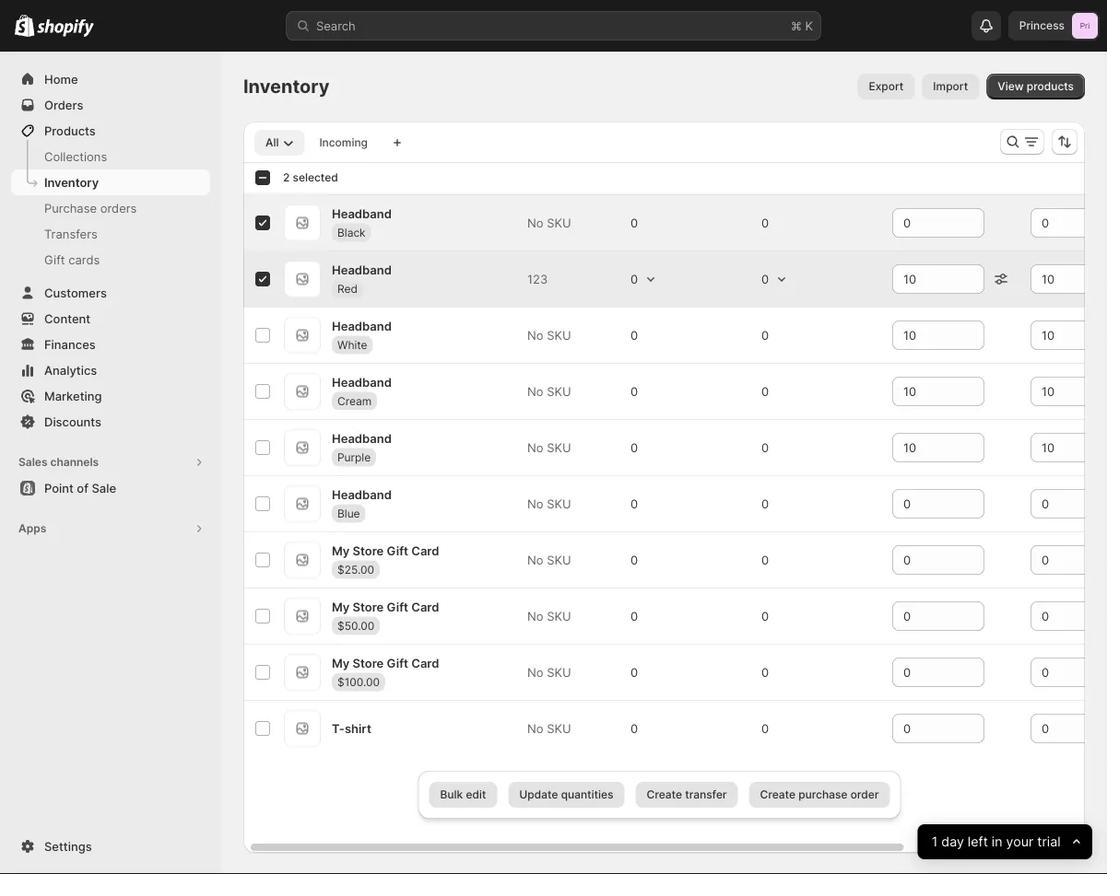 Task type: vqa. For each thing, say whether or not it's contained in the screenshot.
GIFT
yes



Task type: describe. For each thing, give the bounding box(es) containing it.
0 horizontal spatial shopify image
[[15, 14, 34, 37]]

my for my store gift card $100.00
[[332, 656, 350, 670]]

purchase orders link
[[11, 195, 210, 221]]

transfer
[[685, 789, 727, 802]]

headband for headband purple
[[332, 431, 392, 445]]

headband for headband red
[[332, 262, 392, 277]]

bulk edit button
[[429, 783, 497, 808]]

cream link
[[332, 392, 377, 410]]

my for my store gift card $50.00
[[332, 600, 350, 614]]

edit
[[466, 789, 486, 802]]

sku for my store gift card $25.00
[[547, 553, 571, 567]]

discounts
[[44, 415, 101, 429]]

create purchase order button
[[749, 783, 890, 808]]

2 selected
[[283, 171, 338, 184]]

no sku for headband purple
[[527, 441, 571, 455]]

left
[[968, 835, 988, 850]]

headband purple
[[332, 431, 392, 464]]

$25.00
[[337, 563, 374, 576]]

princess
[[1019, 19, 1065, 32]]

export
[[869, 80, 904, 93]]

9 no from the top
[[527, 722, 543, 736]]

headband black
[[332, 206, 392, 239]]

create purchase order
[[760, 789, 879, 802]]

no sku for my store gift card $100.00
[[527, 666, 571, 680]]

sales channels
[[18, 456, 99, 469]]

⌘ k
[[791, 18, 813, 33]]

$50.00 link
[[332, 617, 380, 635]]

orders
[[44, 98, 83, 112]]

day
[[942, 835, 964, 850]]

create transfer
[[647, 789, 727, 802]]

blue link
[[332, 504, 366, 523]]

marketing link
[[11, 383, 210, 409]]

update quantities
[[519, 789, 614, 802]]

selected
[[293, 171, 338, 184]]

headband for headband cream
[[332, 375, 392, 389]]

t-shirt link
[[332, 720, 371, 738]]

your
[[1006, 835, 1034, 850]]

$25.00 link
[[332, 561, 380, 579]]

my store gift card link for my store gift card $50.00
[[332, 598, 439, 616]]

sku for headband cream
[[547, 384, 571, 399]]

sku for headband blue
[[547, 497, 571, 511]]

headband link for headband white
[[332, 317, 392, 335]]

gift cards
[[44, 253, 100, 267]]

purple
[[337, 451, 371, 464]]

home
[[44, 72, 78, 86]]

view products link
[[987, 74, 1085, 100]]

0 vertical spatial inventory
[[243, 75, 330, 98]]

gift for my store gift card $100.00
[[387, 656, 408, 670]]

update quantities button
[[508, 783, 625, 808]]

marketing
[[44, 389, 102, 403]]

no for headband white
[[527, 328, 543, 342]]

incoming link
[[308, 130, 379, 156]]

9 sku from the top
[[547, 722, 571, 736]]

view products
[[998, 80, 1074, 93]]

purchase orders
[[44, 201, 137, 215]]

products link
[[11, 118, 210, 144]]

store for my store gift card $25.00
[[353, 544, 384, 558]]

white link
[[332, 336, 373, 354]]

gift cards link
[[11, 247, 210, 273]]

collections
[[44, 149, 107, 164]]

card for my store gift card $100.00
[[411, 656, 439, 670]]

products
[[44, 124, 96, 138]]

no sku for my store gift card $25.00
[[527, 553, 571, 567]]

sku for headband black
[[547, 216, 571, 230]]

tab list containing all
[[251, 129, 383, 156]]

point of sale
[[44, 481, 116, 495]]

transfers
[[44, 227, 98, 241]]

purple link
[[332, 448, 376, 467]]

trial
[[1038, 835, 1061, 850]]

finances link
[[11, 332, 210, 358]]

export button
[[858, 74, 915, 100]]

no for headband black
[[527, 216, 543, 230]]

discounts link
[[11, 409, 210, 435]]

⌘
[[791, 18, 802, 33]]

my store gift card $25.00
[[332, 544, 439, 576]]

black link
[[332, 223, 371, 242]]

point of sale button
[[0, 476, 221, 501]]

$100.00
[[337, 675, 380, 689]]

red link
[[332, 280, 363, 298]]

headband blue
[[332, 487, 392, 520]]

9 no sku from the top
[[527, 722, 571, 736]]

collections link
[[11, 144, 210, 170]]

my store gift card $50.00
[[332, 600, 439, 633]]

view
[[998, 80, 1024, 93]]

1 day left in your trial
[[932, 835, 1061, 850]]

import button
[[922, 74, 979, 100]]

$50.00
[[337, 619, 374, 633]]

my store gift card link for my store gift card $25.00
[[332, 542, 439, 560]]



Task type: locate. For each thing, give the bounding box(es) containing it.
1 headband from the top
[[332, 206, 392, 221]]

sales channels button
[[11, 450, 210, 476]]

0 vertical spatial card
[[411, 544, 439, 558]]

3 headband from the top
[[332, 319, 392, 333]]

no
[[527, 216, 543, 230], [527, 328, 543, 342], [527, 384, 543, 399], [527, 441, 543, 455], [527, 497, 543, 511], [527, 553, 543, 567], [527, 609, 543, 624], [527, 666, 543, 680], [527, 722, 543, 736]]

create left "purchase"
[[760, 789, 796, 802]]

my
[[332, 544, 350, 558], [332, 600, 350, 614], [332, 656, 350, 670]]

gift inside my store gift card $50.00
[[387, 600, 408, 614]]

no for headband purple
[[527, 441, 543, 455]]

4 sku from the top
[[547, 441, 571, 455]]

princess image
[[1072, 13, 1098, 39]]

headband cream
[[332, 375, 392, 408]]

bulk edit
[[440, 789, 486, 802]]

store up $25.00
[[353, 544, 384, 558]]

order
[[851, 789, 879, 802]]

2 headband link from the top
[[332, 261, 392, 279]]

headband link up blue
[[332, 486, 392, 504]]

2 vertical spatial my store gift card link
[[332, 654, 439, 673]]

in
[[992, 835, 1003, 850]]

shopify image
[[15, 14, 34, 37], [37, 19, 94, 37]]

1 day left in your trial button
[[918, 825, 1092, 860]]

all button
[[254, 130, 305, 156]]

content link
[[11, 306, 210, 332]]

orders
[[100, 201, 137, 215]]

2 vertical spatial my
[[332, 656, 350, 670]]

5 headband link from the top
[[332, 429, 392, 448]]

apps button
[[11, 516, 210, 542]]

5 sku from the top
[[547, 497, 571, 511]]

all
[[265, 136, 279, 149]]

settings link
[[11, 834, 210, 860]]

1 horizontal spatial create
[[760, 789, 796, 802]]

my store gift card $100.00
[[332, 656, 439, 689]]

my inside my store gift card $100.00
[[332, 656, 350, 670]]

3 headband link from the top
[[332, 317, 392, 335]]

no sku for my store gift card $50.00
[[527, 609, 571, 624]]

sku for my store gift card $50.00
[[547, 609, 571, 624]]

1 card from the top
[[411, 544, 439, 558]]

inventory
[[243, 75, 330, 98], [44, 175, 99, 189]]

2 sku from the top
[[547, 328, 571, 342]]

1 vertical spatial inventory
[[44, 175, 99, 189]]

8 no sku from the top
[[527, 666, 571, 680]]

shirt
[[345, 722, 371, 736]]

cream
[[337, 394, 372, 408]]

card inside my store gift card $25.00
[[411, 544, 439, 558]]

store inside my store gift card $50.00
[[353, 600, 384, 614]]

2 headband from the top
[[332, 262, 392, 277]]

3 no from the top
[[527, 384, 543, 399]]

gift down my store gift card $50.00
[[387, 656, 408, 670]]

t-shirt
[[332, 722, 371, 736]]

inventory up purchase at top
[[44, 175, 99, 189]]

3 my from the top
[[332, 656, 350, 670]]

7 no from the top
[[527, 609, 543, 624]]

4 headband from the top
[[332, 375, 392, 389]]

1 my store gift card link from the top
[[332, 542, 439, 560]]

incoming
[[319, 136, 368, 149]]

headband up white
[[332, 319, 392, 333]]

card inside my store gift card $100.00
[[411, 656, 439, 670]]

0 vertical spatial my store gift card link
[[332, 542, 439, 560]]

analytics
[[44, 363, 97, 377]]

sku for my store gift card $100.00
[[547, 666, 571, 680]]

headband link for headband purple
[[332, 429, 392, 448]]

7 no sku from the top
[[527, 609, 571, 624]]

2
[[283, 171, 290, 184]]

gift left cards
[[44, 253, 65, 267]]

quantities
[[561, 789, 614, 802]]

my up $25.00
[[332, 544, 350, 558]]

1 headband link from the top
[[332, 204, 392, 223]]

blue
[[337, 507, 360, 520]]

2 no sku from the top
[[527, 328, 571, 342]]

2 vertical spatial card
[[411, 656, 439, 670]]

no sku for headband black
[[527, 216, 571, 230]]

0 button
[[623, 210, 664, 236], [754, 210, 795, 236], [623, 266, 664, 292], [754, 266, 795, 292], [623, 323, 664, 348], [754, 323, 795, 348], [623, 379, 664, 405], [754, 379, 795, 405], [623, 435, 664, 461], [754, 435, 795, 461], [623, 491, 664, 517], [754, 491, 795, 517], [623, 548, 664, 573], [754, 548, 795, 573], [623, 604, 664, 630], [754, 604, 795, 630], [623, 660, 664, 686], [754, 660, 795, 686], [623, 716, 664, 742], [754, 716, 795, 742]]

4 no sku from the top
[[527, 441, 571, 455]]

headband for headband blue
[[332, 487, 392, 502]]

2 my from the top
[[332, 600, 350, 614]]

6 no sku from the top
[[527, 553, 571, 567]]

my store gift card link up $25.00
[[332, 542, 439, 560]]

card inside my store gift card $50.00
[[411, 600, 439, 614]]

update
[[519, 789, 558, 802]]

sku for headband purple
[[547, 441, 571, 455]]

no sku for headband white
[[527, 328, 571, 342]]

123
[[527, 272, 548, 286]]

3 card from the top
[[411, 656, 439, 670]]

6 no from the top
[[527, 553, 543, 567]]

purchase
[[799, 789, 848, 802]]

finances
[[44, 337, 96, 352]]

white
[[337, 338, 367, 351]]

gift down my store gift card $25.00 in the bottom left of the page
[[387, 600, 408, 614]]

point of sale link
[[11, 476, 210, 501]]

store inside my store gift card $100.00
[[353, 656, 384, 670]]

customers
[[44, 286, 107, 300]]

create inside 'button'
[[760, 789, 796, 802]]

store up the $50.00
[[353, 600, 384, 614]]

products
[[1027, 80, 1074, 93]]

gift down headband blue
[[387, 544, 408, 558]]

0 horizontal spatial create
[[647, 789, 682, 802]]

0 vertical spatial my
[[332, 544, 350, 558]]

transfers link
[[11, 221, 210, 247]]

my for my store gift card $25.00
[[332, 544, 350, 558]]

3 store from the top
[[353, 656, 384, 670]]

sku for headband white
[[547, 328, 571, 342]]

store for my store gift card $100.00
[[353, 656, 384, 670]]

card down my store gift card $25.00 in the bottom left of the page
[[411, 600, 439, 614]]

card for my store gift card $25.00
[[411, 544, 439, 558]]

t-
[[332, 722, 345, 736]]

1 sku from the top
[[547, 216, 571, 230]]

bulk
[[440, 789, 463, 802]]

1 no from the top
[[527, 216, 543, 230]]

store inside my store gift card $25.00
[[353, 544, 384, 558]]

1 vertical spatial my store gift card link
[[332, 598, 439, 616]]

headband white
[[332, 319, 392, 351]]

create for create transfer
[[647, 789, 682, 802]]

inventory up all dropdown button on the left
[[243, 75, 330, 98]]

card down my store gift card $50.00
[[411, 656, 439, 670]]

my inside my store gift card $25.00
[[332, 544, 350, 558]]

headband link up purple
[[332, 429, 392, 448]]

4 headband link from the top
[[332, 373, 392, 392]]

gift inside gift cards 'link'
[[44, 253, 65, 267]]

my store gift card link up the $50.00
[[332, 598, 439, 616]]

purchase
[[44, 201, 97, 215]]

0 vertical spatial store
[[353, 544, 384, 558]]

content
[[44, 312, 90, 326]]

headband link up cream
[[332, 373, 392, 392]]

1 vertical spatial my
[[332, 600, 350, 614]]

6 headband from the top
[[332, 487, 392, 502]]

my store gift card link for my store gift card $100.00
[[332, 654, 439, 673]]

gift
[[44, 253, 65, 267], [387, 544, 408, 558], [387, 600, 408, 614], [387, 656, 408, 670]]

6 headband link from the top
[[332, 486, 392, 504]]

my up the $100.00 at the bottom
[[332, 656, 350, 670]]

2 store from the top
[[353, 600, 384, 614]]

headband
[[332, 206, 392, 221], [332, 262, 392, 277], [332, 319, 392, 333], [332, 375, 392, 389], [332, 431, 392, 445], [332, 487, 392, 502]]

headband up red
[[332, 262, 392, 277]]

2 create from the left
[[760, 789, 796, 802]]

headband up cream
[[332, 375, 392, 389]]

of
[[77, 481, 88, 495]]

headband red
[[332, 262, 392, 295]]

1 vertical spatial store
[[353, 600, 384, 614]]

black
[[337, 226, 366, 239]]

4 no from the top
[[527, 441, 543, 455]]

gift inside my store gift card $25.00
[[387, 544, 408, 558]]

my inside my store gift card $50.00
[[332, 600, 350, 614]]

5 no from the top
[[527, 497, 543, 511]]

3 my store gift card link from the top
[[332, 654, 439, 673]]

3 sku from the top
[[547, 384, 571, 399]]

sale
[[92, 481, 116, 495]]

my store gift card link up the $100.00 at the bottom
[[332, 654, 439, 673]]

headband link for headband cream
[[332, 373, 392, 392]]

headband link up black
[[332, 204, 392, 223]]

import
[[933, 80, 968, 93]]

cards
[[68, 253, 100, 267]]

headband link for headband black
[[332, 204, 392, 223]]

headband for headband black
[[332, 206, 392, 221]]

no for headband cream
[[527, 384, 543, 399]]

3 no sku from the top
[[527, 384, 571, 399]]

sku
[[547, 216, 571, 230], [547, 328, 571, 342], [547, 384, 571, 399], [547, 441, 571, 455], [547, 497, 571, 511], [547, 553, 571, 567], [547, 609, 571, 624], [547, 666, 571, 680], [547, 722, 571, 736]]

6 sku from the top
[[547, 553, 571, 567]]

8 no from the top
[[527, 666, 543, 680]]

2 card from the top
[[411, 600, 439, 614]]

headband link up white
[[332, 317, 392, 335]]

1 store from the top
[[353, 544, 384, 558]]

card for my store gift card $50.00
[[411, 600, 439, 614]]

headband up blue
[[332, 487, 392, 502]]

headband link for headband blue
[[332, 486, 392, 504]]

1 no sku from the top
[[527, 216, 571, 230]]

channels
[[50, 456, 99, 469]]

create inside button
[[647, 789, 682, 802]]

no for headband blue
[[527, 497, 543, 511]]

headband link for headband red
[[332, 261, 392, 279]]

2 no from the top
[[527, 328, 543, 342]]

no for my store gift card $50.00
[[527, 609, 543, 624]]

card up my store gift card $50.00
[[411, 544, 439, 558]]

inventory link
[[11, 170, 210, 195]]

5 no sku from the top
[[527, 497, 571, 511]]

no sku for headband cream
[[527, 384, 571, 399]]

my up the $50.00
[[332, 600, 350, 614]]

k
[[805, 18, 813, 33]]

create transfer button
[[636, 783, 738, 808]]

settings
[[44, 840, 92, 854]]

1 my from the top
[[332, 544, 350, 558]]

1
[[932, 835, 938, 850]]

1 horizontal spatial shopify image
[[37, 19, 94, 37]]

8 sku from the top
[[547, 666, 571, 680]]

gift for my store gift card $50.00
[[387, 600, 408, 614]]

None number field
[[892, 208, 957, 238], [1031, 208, 1095, 238], [892, 265, 957, 294], [1031, 265, 1095, 294], [892, 321, 957, 350], [1031, 321, 1095, 350], [892, 377, 957, 407], [1031, 377, 1095, 407], [892, 433, 957, 463], [1031, 433, 1095, 463], [892, 490, 957, 519], [1031, 490, 1095, 519], [892, 546, 957, 575], [1031, 546, 1095, 575], [892, 602, 957, 631], [1031, 602, 1095, 631], [892, 658, 957, 688], [1031, 658, 1095, 688], [892, 714, 957, 744], [1031, 714, 1095, 744], [892, 208, 957, 238], [1031, 208, 1095, 238], [892, 265, 957, 294], [1031, 265, 1095, 294], [892, 321, 957, 350], [1031, 321, 1095, 350], [892, 377, 957, 407], [1031, 377, 1095, 407], [892, 433, 957, 463], [1031, 433, 1095, 463], [892, 490, 957, 519], [1031, 490, 1095, 519], [892, 546, 957, 575], [1031, 546, 1095, 575], [892, 602, 957, 631], [1031, 602, 1095, 631], [892, 658, 957, 688], [1031, 658, 1095, 688], [892, 714, 957, 744], [1031, 714, 1095, 744]]

7 sku from the top
[[547, 609, 571, 624]]

store
[[353, 544, 384, 558], [353, 600, 384, 614], [353, 656, 384, 670]]

5 headband from the top
[[332, 431, 392, 445]]

no sku for headband blue
[[527, 497, 571, 511]]

point
[[44, 481, 74, 495]]

search
[[316, 18, 356, 33]]

2 vertical spatial store
[[353, 656, 384, 670]]

no for my store gift card $25.00
[[527, 553, 543, 567]]

headband link
[[332, 204, 392, 223], [332, 261, 392, 279], [332, 317, 392, 335], [332, 373, 392, 392], [332, 429, 392, 448], [332, 486, 392, 504]]

1 create from the left
[[647, 789, 682, 802]]

no for my store gift card $100.00
[[527, 666, 543, 680]]

analytics link
[[11, 358, 210, 383]]

red
[[337, 282, 358, 295]]

orders link
[[11, 92, 210, 118]]

create for create purchase order
[[760, 789, 796, 802]]

1 horizontal spatial inventory
[[243, 75, 330, 98]]

home link
[[11, 66, 210, 92]]

store for my store gift card $50.00
[[353, 600, 384, 614]]

create left transfer
[[647, 789, 682, 802]]

$100.00 link
[[332, 673, 385, 692]]

2 my store gift card link from the top
[[332, 598, 439, 616]]

headband up black
[[332, 206, 392, 221]]

headband link up red
[[332, 261, 392, 279]]

sales
[[18, 456, 47, 469]]

store up the $100.00 at the bottom
[[353, 656, 384, 670]]

headband up purple
[[332, 431, 392, 445]]

tab list
[[251, 129, 383, 156]]

gift for my store gift card $25.00
[[387, 544, 408, 558]]

0 horizontal spatial inventory
[[44, 175, 99, 189]]

create
[[647, 789, 682, 802], [760, 789, 796, 802]]

gift inside my store gift card $100.00
[[387, 656, 408, 670]]

headband for headband white
[[332, 319, 392, 333]]

1 vertical spatial card
[[411, 600, 439, 614]]



